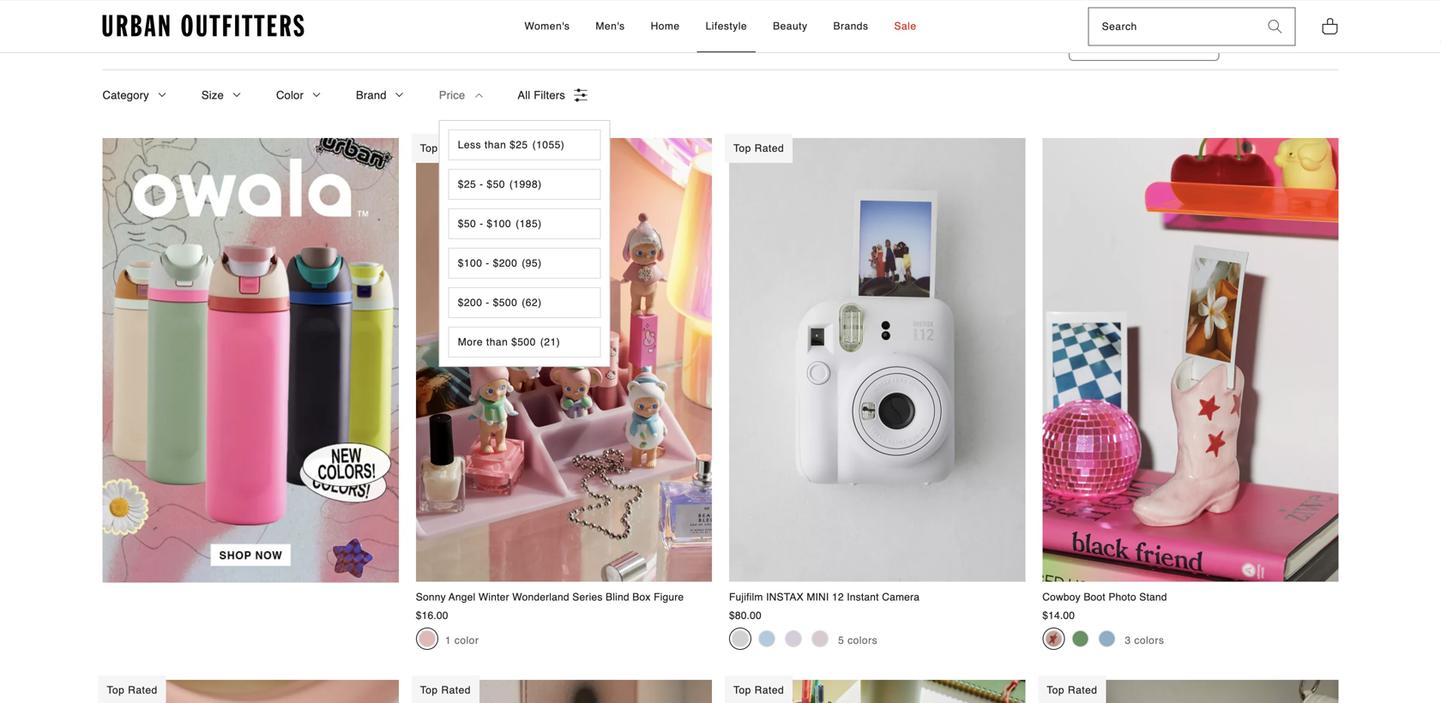 Task type: vqa. For each thing, say whether or not it's contained in the screenshot.
 image
no



Task type: describe. For each thing, give the bounding box(es) containing it.
(21)
[[540, 337, 560, 349]]

(62)
[[522, 297, 542, 309]]

women's link
[[516, 1, 579, 53]]

green image
[[1072, 631, 1089, 648]]

lifestyle inside the main navigation element
[[706, 20, 747, 32]]

1 top rated link from the left
[[98, 676, 399, 704]]

series
[[573, 592, 603, 604]]

price button
[[439, 70, 483, 120]]

brands link
[[825, 1, 877, 53]]

brand
[[356, 89, 387, 102]]

0 horizontal spatial $200
[[458, 297, 483, 309]]

3081 products
[[174, 35, 245, 47]]

main navigation element
[[370, 1, 1071, 53]]

tabletop wood flip instax mini picture frame image
[[103, 680, 399, 704]]

brands
[[834, 20, 869, 32]]

1 link
[[1283, 35, 1315, 47]]

$16.00
[[416, 610, 448, 622]]

- for $200
[[486, 297, 490, 309]]

- for $50
[[480, 218, 484, 230]]

cowboy
[[1043, 592, 1081, 604]]

more
[[458, 337, 483, 349]]

sale
[[895, 20, 917, 32]]

price
[[439, 89, 465, 102]]

top rated for the baggu puffy 16" recycled laptop sleeve image
[[734, 685, 784, 697]]

rated for the baggu puffy 16" recycled laptop sleeve image
[[755, 685, 784, 697]]

sky image
[[759, 631, 776, 648]]

2 pink image from the left
[[1045, 631, 1062, 648]]

(185)
[[516, 218, 542, 230]]

figure
[[654, 592, 684, 604]]

color
[[455, 635, 479, 647]]

beauty link
[[765, 1, 816, 53]]

12
[[832, 592, 844, 604]]

size button
[[202, 70, 242, 120]]

1 vertical spatial $50
[[458, 218, 476, 230]]

top rated for fujifilm instax mini 12 instant camera image in the right of the page
[[734, 142, 784, 154]]

2 top rated link from the left
[[412, 676, 712, 704]]

lilac image
[[785, 631, 802, 648]]

multi image
[[419, 631, 436, 648]]

owala image
[[103, 138, 399, 583]]

sonny angel winter wonderland series blind box figure image
[[416, 138, 712, 582]]

3081
[[174, 35, 199, 47]]

cowboy boot photo stand
[[1043, 592, 1167, 604]]

$200 - $500 (62)
[[458, 297, 542, 309]]

baggu puffy 16" recycled laptop sleeve image
[[729, 680, 1026, 704]]

photo
[[1109, 592, 1137, 604]]

sky image
[[1099, 631, 1116, 648]]

1 for 1
[[1283, 35, 1293, 47]]

rated for sonny angel winter wonderland series blind box figure image
[[441, 142, 471, 154]]

less than $25 (1055)
[[458, 139, 565, 151]]

white image
[[732, 631, 749, 648]]

men's link
[[587, 1, 634, 53]]

category
[[103, 89, 149, 102]]

filters
[[534, 89, 565, 102]]

3 top rated link from the left
[[725, 676, 1026, 704]]

sonny
[[416, 592, 446, 604]]

all filters button
[[518, 70, 588, 120]]

box
[[633, 592, 651, 604]]

$50 - $100 (185)
[[458, 218, 542, 230]]

instax
[[766, 592, 804, 604]]

1 horizontal spatial $50
[[487, 179, 505, 191]]

0 horizontal spatial $100
[[458, 258, 483, 270]]

original price: $14.00 element
[[1043, 610, 1075, 622]]

$100 - $200 (95)
[[458, 258, 542, 270]]

rated for fujifilm instax mini 12 instant camera image in the right of the page
[[755, 142, 784, 154]]

top for the baggu puffy 16" recycled laptop sleeve image
[[734, 685, 752, 697]]

brand button
[[356, 70, 405, 120]]

1 horizontal spatial $200
[[493, 258, 518, 270]]

- for $25
[[480, 179, 484, 191]]

fujifilm instax mini 12 instant camera image
[[729, 138, 1026, 582]]

my shopping bag image
[[1322, 16, 1339, 36]]

1 for 1 color
[[445, 635, 451, 647]]

beauty
[[773, 20, 808, 32]]

fujifilm instax mini 12 instant camera
[[729, 592, 920, 604]]



Task type: locate. For each thing, give the bounding box(es) containing it.
top rated for little books of fashion series by wellback publishing image
[[1047, 685, 1098, 697]]

color
[[276, 89, 304, 102]]

- for $100
[[486, 258, 490, 270]]

$100
[[487, 218, 511, 230], [458, 258, 483, 270]]

category button
[[103, 70, 167, 120]]

wonderland
[[512, 592, 570, 604]]

0 vertical spatial $500
[[493, 297, 518, 309]]

mini
[[807, 592, 829, 604]]

sonny angel winter wonderland series blind box figure
[[416, 592, 684, 604]]

top for sonny angel winter wonderland series blind box figure image
[[420, 142, 438, 154]]

(1055)
[[533, 139, 565, 151]]

lifestyle
[[706, 20, 747, 32], [103, 30, 163, 48]]

home
[[651, 20, 680, 32]]

colors right the 5
[[848, 635, 878, 647]]

1 vertical spatial than
[[486, 337, 508, 349]]

(95)
[[522, 258, 542, 270]]

0 vertical spatial $200
[[493, 258, 518, 270]]

1 vertical spatial $100
[[458, 258, 483, 270]]

instant
[[847, 592, 879, 604]]

1 horizontal spatial $25
[[510, 139, 528, 151]]

0 horizontal spatial $25
[[458, 179, 476, 191]]

1 vertical spatial $200
[[458, 297, 483, 309]]

search image
[[1269, 20, 1282, 34]]

women's
[[525, 20, 570, 32]]

sale link
[[886, 1, 925, 53]]

less
[[458, 139, 481, 151]]

$25 left '(1055)'
[[510, 139, 528, 151]]

home link
[[642, 1, 689, 53]]

men's
[[596, 20, 625, 32]]

Search text field
[[1089, 8, 1256, 45]]

original price: $16.00 element
[[416, 610, 448, 622]]

$500
[[493, 297, 518, 309], [511, 337, 536, 349]]

boot
[[1084, 592, 1106, 604]]

lifestyle link
[[697, 1, 756, 53]]

0 horizontal spatial pink image
[[812, 631, 829, 648]]

top
[[420, 142, 438, 154], [734, 142, 752, 154], [107, 685, 125, 697], [420, 685, 438, 697], [734, 685, 752, 697], [1047, 685, 1065, 697]]

lifestyle left the 3081
[[103, 30, 163, 48]]

5
[[838, 635, 845, 647]]

stand
[[1140, 592, 1167, 604]]

$100 down $50 - $100 (185)
[[458, 258, 483, 270]]

colors for 5 colors
[[848, 635, 878, 647]]

angel
[[449, 592, 476, 604]]

1 vertical spatial $500
[[511, 337, 536, 349]]

than right less
[[485, 139, 506, 151]]

top for little books of fashion series by wellback publishing image
[[1047, 685, 1065, 697]]

miffy coin bank image
[[416, 680, 712, 704]]

colors right 3 at the right of page
[[1135, 635, 1165, 647]]

0 vertical spatial 1
[[1283, 35, 1293, 47]]

1 horizontal spatial colors
[[1135, 635, 1165, 647]]

- down $100 - $200 (95)
[[486, 297, 490, 309]]

0 vertical spatial $50
[[487, 179, 505, 191]]

$500 for more than $500
[[511, 337, 536, 349]]

rated
[[441, 142, 471, 154], [755, 142, 784, 154], [128, 685, 158, 697], [441, 685, 471, 697], [755, 685, 784, 697], [1068, 685, 1098, 697]]

1 left the my shopping bag image
[[1283, 35, 1293, 47]]

camera
[[882, 592, 920, 604]]

0 vertical spatial than
[[485, 139, 506, 151]]

winter
[[479, 592, 509, 604]]

$100 left (185)
[[487, 218, 511, 230]]

size
[[202, 89, 224, 102]]

0 vertical spatial $25
[[510, 139, 528, 151]]

rated for miffy coin bank image on the left bottom of page
[[441, 685, 471, 697]]

(1998)
[[510, 179, 542, 191]]

1 horizontal spatial pink image
[[1045, 631, 1062, 648]]

1 horizontal spatial $100
[[487, 218, 511, 230]]

- down $50 - $100 (185)
[[486, 258, 490, 270]]

top for fujifilm instax mini 12 instant camera image in the right of the page
[[734, 142, 752, 154]]

little books of fashion series by wellback publishing image
[[1043, 680, 1339, 704]]

top rated link
[[98, 676, 399, 704], [412, 676, 712, 704], [725, 676, 1026, 704], [1038, 676, 1339, 704]]

all
[[518, 89, 531, 102]]

1 left color
[[445, 635, 451, 647]]

0 horizontal spatial lifestyle
[[103, 30, 163, 48]]

colors for 3 colors
[[1135, 635, 1165, 647]]

0 horizontal spatial $50
[[458, 218, 476, 230]]

$200 left (95)
[[493, 258, 518, 270]]

all filters
[[518, 89, 565, 102]]

than
[[485, 139, 506, 151], [486, 337, 508, 349]]

0 vertical spatial $100
[[487, 218, 511, 230]]

original price: $80.00 element
[[729, 610, 762, 622]]

$25
[[510, 139, 528, 151], [458, 179, 476, 191]]

$500 left "(62)" on the left top of the page
[[493, 297, 518, 309]]

$50 left (1998)
[[487, 179, 505, 191]]

- down less
[[480, 179, 484, 191]]

$50
[[487, 179, 505, 191], [458, 218, 476, 230]]

cowboy boot photo stand link
[[1043, 138, 1339, 605]]

top rated for tabletop wood flip instax mini picture frame
[[107, 685, 158, 697]]

than for less
[[485, 139, 506, 151]]

lifestyle right home
[[706, 20, 747, 32]]

color button
[[276, 70, 322, 120]]

1
[[1283, 35, 1293, 47], [445, 635, 451, 647]]

$80.00
[[729, 610, 762, 622]]

top rated
[[420, 142, 471, 154], [734, 142, 784, 154], [107, 685, 158, 697], [420, 685, 471, 697], [734, 685, 784, 697], [1047, 685, 1098, 697]]

1 vertical spatial 1
[[445, 635, 451, 647]]

top for tabletop wood flip instax mini picture frame
[[107, 685, 125, 697]]

5 colors
[[838, 635, 878, 647]]

$25 down less
[[458, 179, 476, 191]]

3 colors
[[1125, 635, 1165, 647]]

0 horizontal spatial colors
[[848, 635, 878, 647]]

$500 for $200 - $500
[[493, 297, 518, 309]]

than right more
[[486, 337, 508, 349]]

-
[[480, 179, 484, 191], [480, 218, 484, 230], [486, 258, 490, 270], [486, 297, 490, 309]]

fujifilm
[[729, 592, 763, 604]]

$500 left (21)
[[511, 337, 536, 349]]

1 horizontal spatial 1
[[1283, 35, 1293, 47]]

rated for little books of fashion series by wellback publishing image
[[1068, 685, 1098, 697]]

4 top rated link from the left
[[1038, 676, 1339, 704]]

products
[[202, 35, 245, 47]]

rated for tabletop wood flip instax mini picture frame
[[128, 685, 158, 697]]

top rated for miffy coin bank image on the left bottom of page
[[420, 685, 471, 697]]

urban outfitters image
[[103, 15, 304, 37]]

top rated for sonny angel winter wonderland series blind box figure image
[[420, 142, 471, 154]]

$200
[[493, 258, 518, 270], [458, 297, 483, 309]]

$200 up more
[[458, 297, 483, 309]]

than for more
[[486, 337, 508, 349]]

cowboy boot photo stand image
[[1043, 138, 1339, 582]]

blind
[[606, 592, 630, 604]]

3
[[1125, 635, 1131, 647]]

0 horizontal spatial 1
[[445, 635, 451, 647]]

$50 down $25 - $50 (1998)
[[458, 218, 476, 230]]

pink image left the 5
[[812, 631, 829, 648]]

1 color
[[445, 635, 479, 647]]

$25 - $50 (1998)
[[458, 179, 542, 191]]

None search field
[[1089, 8, 1256, 45]]

$14.00
[[1043, 610, 1075, 622]]

top for miffy coin bank image on the left bottom of page
[[420, 685, 438, 697]]

2 colors from the left
[[1135, 635, 1165, 647]]

- down $25 - $50 (1998)
[[480, 218, 484, 230]]

pink image down original price: $14.00 element
[[1045, 631, 1062, 648]]

colors
[[848, 635, 878, 647], [1135, 635, 1165, 647]]

1 colors from the left
[[848, 635, 878, 647]]

1 horizontal spatial lifestyle
[[706, 20, 747, 32]]

1 pink image from the left
[[812, 631, 829, 648]]

1 vertical spatial $25
[[458, 179, 476, 191]]

pink image
[[812, 631, 829, 648], [1045, 631, 1062, 648]]

more than $500 (21)
[[458, 337, 560, 349]]



